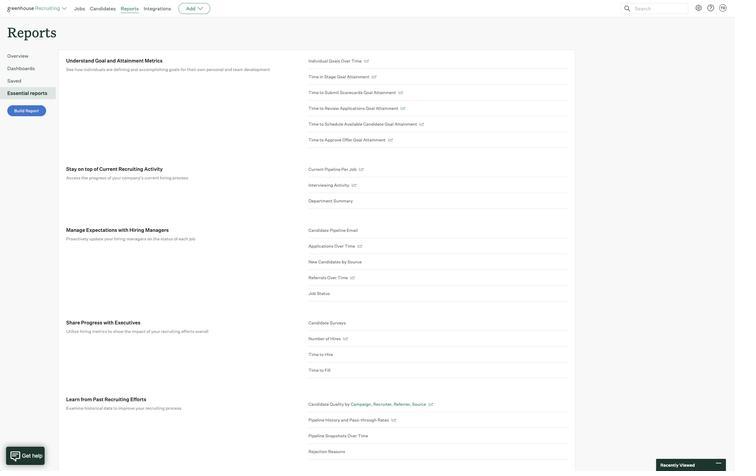 Task type: vqa. For each thing, say whether or not it's contained in the screenshot.
the Configure
no



Task type: locate. For each thing, give the bounding box(es) containing it.
saved link
[[7, 77, 53, 84]]

0 horizontal spatial on
[[78, 166, 84, 172]]

applications over time
[[309, 244, 355, 249]]

expectations
[[86, 227, 117, 233]]

rejection
[[309, 449, 327, 454]]

0 horizontal spatial activity
[[144, 166, 163, 172]]

source right referrer
[[412, 402, 426, 407]]

reports down greenhouse recruiting image
[[7, 23, 57, 41]]

1 vertical spatial on
[[147, 236, 152, 241]]

over
[[341, 58, 351, 64], [335, 244, 344, 249], [327, 275, 337, 280], [348, 433, 357, 439]]

job right the per
[[349, 167, 357, 172]]

icon chart image for time to schedule available candidate goal attainment
[[420, 123, 424, 126]]

understand
[[66, 58, 94, 64]]

pipeline left history
[[309, 418, 325, 423]]

0 vertical spatial job
[[349, 167, 357, 172]]

current inside stay on top of current recruiting activity access the progress of your company's current hiring process
[[99, 166, 118, 172]]

of right top
[[94, 166, 98, 172]]

0 horizontal spatial hiring
[[80, 329, 91, 334]]

interviewing activity
[[309, 183, 349, 188]]

2 vertical spatial the
[[124, 329, 131, 334]]

available
[[344, 122, 363, 127]]

1 horizontal spatial with
[[118, 227, 129, 233]]

applications up new
[[309, 244, 334, 249]]

0 vertical spatial the
[[81, 175, 88, 180]]

executives
[[115, 320, 141, 326]]

to left review
[[320, 106, 324, 111]]

0 vertical spatial recruiting
[[161, 329, 180, 334]]

candidate right available
[[363, 122, 384, 127]]

0 vertical spatial applications
[[340, 106, 365, 111]]

0 vertical spatial recruiting
[[119, 166, 143, 172]]

to right data at left bottom
[[114, 406, 118, 411]]

build
[[14, 108, 24, 113]]

current up progress at the top left of the page
[[99, 166, 118, 172]]

submit
[[325, 90, 339, 95]]

time down new candidates by source
[[338, 275, 348, 280]]

by for candidates
[[342, 259, 347, 265]]

1 horizontal spatial the
[[124, 329, 131, 334]]

greenhouse recruiting image
[[7, 5, 62, 12]]

1 vertical spatial recruiting
[[145, 406, 165, 411]]

impact
[[132, 329, 146, 334]]

icon chart image for current pipeline per job
[[359, 168, 364, 171]]

pipeline snapshots over time
[[309, 433, 368, 439]]

0 vertical spatial process
[[173, 175, 188, 180]]

1 vertical spatial hiring
[[114, 236, 126, 241]]

the down the 'executives'
[[124, 329, 131, 334]]

1 vertical spatial process
[[166, 406, 181, 411]]

0 vertical spatial hiring
[[160, 175, 172, 180]]

recruiting up data at left bottom
[[105, 397, 129, 403]]

reports link
[[121, 5, 139, 12]]

access
[[66, 175, 81, 180]]

to for time to review applications goal attainment
[[320, 106, 324, 111]]

td button
[[720, 4, 727, 12]]

1 horizontal spatial hiring
[[114, 236, 126, 241]]

offer
[[343, 137, 352, 142]]

top
[[85, 166, 93, 172]]

candidate left quality
[[309, 402, 329, 407]]

of right the 'impact'
[[147, 329, 150, 334]]

3 , from the left
[[410, 402, 411, 407]]

stay
[[66, 166, 77, 172]]

time left the 'in' at the left top of page
[[309, 74, 319, 79]]

the inside the share progress with executives utilize hiring metrics to show the impact of your recruiting efforts overall
[[124, 329, 131, 334]]

1 vertical spatial reports
[[7, 23, 57, 41]]

team
[[233, 67, 243, 72]]

interviewing
[[309, 183, 333, 188]]

recently viewed
[[661, 463, 695, 468]]

reports
[[30, 90, 47, 96]]

time left fill
[[309, 368, 319, 373]]

recruiting down efforts
[[145, 406, 165, 411]]

recruiting up company's
[[119, 166, 143, 172]]

hires
[[330, 336, 341, 341]]

, left referrer link
[[392, 402, 393, 407]]

of inside the share progress with executives utilize hiring metrics to show the impact of your recruiting efforts overall
[[147, 329, 150, 334]]

on down managers at the left of page
[[147, 236, 152, 241]]

your down the expectations
[[104, 236, 113, 241]]

your inside learn from past recruiting efforts examine historical data to improve your recruiting process
[[136, 406, 144, 411]]

candidate surveys
[[309, 320, 346, 326]]

with
[[118, 227, 129, 233], [103, 320, 114, 326]]

to left show
[[108, 329, 112, 334]]

, source
[[410, 402, 426, 407]]

time left hire
[[309, 352, 319, 357]]

2 horizontal spatial ,
[[410, 402, 411, 407]]

your inside manage expectations with hiring managers proactively update your hiring managers on the status of each job
[[104, 236, 113, 241]]

2 vertical spatial hiring
[[80, 329, 91, 334]]

summary
[[334, 198, 353, 204]]

department
[[309, 198, 333, 204]]

1 horizontal spatial on
[[147, 236, 152, 241]]

jobs link
[[74, 5, 85, 12]]

activity up current
[[144, 166, 163, 172]]

attainment
[[117, 58, 144, 64], [347, 74, 370, 79], [374, 90, 396, 95], [376, 106, 398, 111], [395, 122, 417, 127], [363, 137, 386, 142]]

manage expectations with hiring managers proactively update your hiring managers on the status of each job
[[66, 227, 195, 241]]

time left submit
[[309, 90, 319, 95]]

hiring inside manage expectations with hiring managers proactively update your hiring managers on the status of each job
[[114, 236, 126, 241]]

are
[[106, 67, 113, 72]]

recruiting
[[119, 166, 143, 172], [105, 397, 129, 403]]

0 horizontal spatial applications
[[309, 244, 334, 249]]

time left review
[[309, 106, 319, 111]]

1 horizontal spatial reports
[[121, 5, 139, 12]]

0 horizontal spatial ,
[[371, 402, 372, 407]]

activity up summary
[[334, 183, 349, 188]]

candidate for candidate quality by campaign , recruiter , referrer
[[309, 402, 329, 407]]

source
[[348, 259, 362, 265], [412, 402, 426, 407]]

current up interviewing
[[309, 167, 324, 172]]

your down efforts
[[136, 406, 144, 411]]

0 horizontal spatial current
[[99, 166, 118, 172]]

recruiter link
[[373, 402, 392, 407]]

recruiting inside learn from past recruiting efforts examine historical data to improve your recruiting process
[[145, 406, 165, 411]]

past
[[93, 397, 104, 403]]

schedule
[[325, 122, 343, 127]]

process inside learn from past recruiting efforts examine historical data to improve your recruiting process
[[166, 406, 181, 411]]

candidates right the jobs link
[[90, 5, 116, 12]]

recruiting
[[161, 329, 180, 334], [145, 406, 165, 411]]

for
[[181, 67, 186, 72]]

job status
[[309, 291, 330, 296]]

candidates up referrals over time
[[318, 259, 341, 265]]

on left top
[[78, 166, 84, 172]]

time left schedule
[[309, 122, 319, 127]]

of
[[94, 166, 98, 172], [108, 175, 111, 180], [174, 236, 178, 241], [147, 329, 150, 334], [326, 336, 330, 341]]

0 vertical spatial on
[[78, 166, 84, 172]]

with up metrics
[[103, 320, 114, 326]]

configure image
[[695, 4, 703, 12]]

with inside manage expectations with hiring managers proactively update your hiring managers on the status of each job
[[118, 227, 129, 233]]

candidate for candidate pipeline email
[[309, 228, 329, 233]]

icon chart image
[[364, 60, 369, 63], [372, 75, 377, 78], [399, 91, 403, 94], [401, 107, 405, 110], [420, 123, 424, 126], [388, 139, 393, 142], [359, 168, 364, 171], [352, 184, 356, 187], [358, 245, 362, 248], [351, 276, 355, 279], [344, 337, 348, 340], [429, 403, 433, 406], [392, 419, 396, 422]]

add button
[[179, 3, 210, 14]]

0 vertical spatial source
[[348, 259, 362, 265]]

0 horizontal spatial the
[[81, 175, 88, 180]]

with inside the share progress with executives utilize hiring metrics to show the impact of your recruiting efforts overall
[[103, 320, 114, 326]]

recruiting inside the share progress with executives utilize hiring metrics to show the impact of your recruiting efforts overall
[[161, 329, 180, 334]]

and up are at left
[[107, 58, 116, 64]]

icon chart image for pipeline history and pass-through rates
[[392, 419, 396, 422]]

1 horizontal spatial candidates
[[318, 259, 341, 265]]

0 horizontal spatial job
[[309, 291, 316, 296]]

company's
[[122, 175, 144, 180]]

viewed
[[680, 463, 695, 468]]

goal
[[95, 58, 106, 64], [337, 74, 346, 79], [364, 90, 373, 95], [366, 106, 375, 111], [385, 122, 394, 127], [353, 137, 362, 142]]

1 horizontal spatial applications
[[340, 106, 365, 111]]

1 vertical spatial by
[[345, 402, 350, 407]]

icon chart image for time to submit scorecards goal attainment
[[399, 91, 403, 94]]

campaign link
[[351, 402, 371, 407]]

to inside the share progress with executives utilize hiring metrics to show the impact of your recruiting efforts overall
[[108, 329, 112, 334]]

and left team
[[225, 67, 232, 72]]

1 horizontal spatial current
[[309, 167, 324, 172]]

candidate quality by campaign , recruiter , referrer
[[309, 402, 410, 407]]

individual
[[309, 58, 328, 64]]

efforts
[[130, 397, 146, 403]]

applications down time to submit scorecards goal attainment
[[340, 106, 365, 111]]

pipeline
[[325, 167, 341, 172], [330, 228, 346, 233], [309, 418, 325, 423], [309, 433, 325, 439]]

approve
[[325, 137, 342, 142]]

source down applications over time
[[348, 259, 362, 265]]

candidate up applications over time
[[309, 228, 329, 233]]

own
[[197, 67, 206, 72]]

hiring
[[160, 175, 172, 180], [114, 236, 126, 241], [80, 329, 91, 334]]

saved
[[7, 78, 21, 84]]

1 vertical spatial applications
[[309, 244, 334, 249]]

0 vertical spatial with
[[118, 227, 129, 233]]

to left schedule
[[320, 122, 324, 127]]

icon chart image for number of hires
[[344, 337, 348, 340]]

2 horizontal spatial hiring
[[160, 175, 172, 180]]

0 vertical spatial candidates
[[90, 5, 116, 12]]

job left status
[[309, 291, 316, 296]]

hiring right current
[[160, 175, 172, 180]]

job
[[349, 167, 357, 172], [309, 291, 316, 296]]

to left hire
[[320, 352, 324, 357]]

accomplishing
[[139, 67, 168, 72]]

new candidates by source
[[309, 259, 362, 265]]

your right the 'impact'
[[151, 329, 160, 334]]

hiring down progress
[[80, 329, 91, 334]]

of left each
[[174, 236, 178, 241]]

1 horizontal spatial source
[[412, 402, 426, 407]]

to left approve
[[320, 137, 324, 142]]

reports right "candidates" link
[[121, 5, 139, 12]]

to for time to approve offer goal attainment
[[320, 137, 324, 142]]

your left company's
[[112, 175, 121, 180]]

of left hires
[[326, 336, 330, 341]]

the down managers at the left of page
[[153, 236, 160, 241]]

, left source link
[[410, 402, 411, 407]]

with left hiring
[[118, 227, 129, 233]]

recruiting left the efforts
[[161, 329, 180, 334]]

1 horizontal spatial activity
[[334, 183, 349, 188]]

examine
[[66, 406, 84, 411]]

show
[[113, 329, 124, 334]]

hiring left managers
[[114, 236, 126, 241]]

referrer link
[[394, 402, 410, 407]]

to
[[320, 90, 324, 95], [320, 106, 324, 111], [320, 122, 324, 127], [320, 137, 324, 142], [108, 329, 112, 334], [320, 352, 324, 357], [320, 368, 324, 373], [114, 406, 118, 411]]

to for time to submit scorecards goal attainment
[[320, 90, 324, 95]]

process
[[173, 175, 188, 180], [166, 406, 181, 411]]

candidate for candidate surveys
[[309, 320, 329, 326]]

1 vertical spatial candidates
[[318, 259, 341, 265]]

1 vertical spatial recruiting
[[105, 397, 129, 403]]

0 horizontal spatial with
[[103, 320, 114, 326]]

0 vertical spatial by
[[342, 259, 347, 265]]

managers
[[145, 227, 169, 233]]

0 vertical spatial activity
[[144, 166, 163, 172]]

, left recruiter
[[371, 402, 372, 407]]

2 horizontal spatial the
[[153, 236, 160, 241]]

to left fill
[[320, 368, 324, 373]]

candidate inside 'link'
[[309, 320, 329, 326]]

to left submit
[[320, 90, 324, 95]]

1 vertical spatial the
[[153, 236, 160, 241]]

personal
[[206, 67, 224, 72]]

on
[[78, 166, 84, 172], [147, 236, 152, 241]]

activity
[[144, 166, 163, 172], [334, 183, 349, 188]]

over down the pass-
[[348, 433, 357, 439]]

the down top
[[81, 175, 88, 180]]

candidate up number
[[309, 320, 329, 326]]

in
[[320, 74, 324, 79]]

0 vertical spatial reports
[[121, 5, 139, 12]]

by right quality
[[345, 402, 350, 407]]

1 horizontal spatial ,
[[392, 402, 393, 407]]

1 vertical spatial with
[[103, 320, 114, 326]]

history
[[326, 418, 340, 423]]

by down applications over time
[[342, 259, 347, 265]]

dashboards link
[[7, 65, 53, 72]]

recently
[[661, 463, 679, 468]]

pipeline up rejection
[[309, 433, 325, 439]]

time to approve offer goal attainment
[[309, 137, 386, 142]]

by
[[342, 259, 347, 265], [345, 402, 350, 407]]



Task type: describe. For each thing, give the bounding box(es) containing it.
managers
[[127, 236, 146, 241]]

new
[[309, 259, 317, 265]]

td
[[721, 6, 726, 10]]

the inside manage expectations with hiring managers proactively update your hiring managers on the status of each job
[[153, 236, 160, 241]]

and right defining
[[131, 67, 138, 72]]

activity inside stay on top of current recruiting activity access the progress of your company's current hiring process
[[144, 166, 163, 172]]

icon chart image for time in stage goal attainment
[[372, 75, 377, 78]]

individual goals over time
[[309, 58, 362, 64]]

icon chart image for applications over time
[[358, 245, 362, 248]]

status
[[317, 291, 330, 296]]

your inside stay on top of current recruiting activity access the progress of your company's current hiring process
[[112, 175, 121, 180]]

with for executives
[[103, 320, 114, 326]]

build report
[[14, 108, 39, 113]]

proactively
[[66, 236, 88, 241]]

job
[[189, 236, 195, 241]]

1 vertical spatial source
[[412, 402, 426, 407]]

1 , from the left
[[371, 402, 372, 407]]

efforts
[[181, 329, 194, 334]]

essential
[[7, 90, 29, 96]]

candidate pipeline email
[[309, 228, 358, 233]]

icon chart image for time to approve offer goal attainment
[[388, 139, 393, 142]]

referrer
[[394, 402, 410, 407]]

over right referrals
[[327, 275, 337, 280]]

on inside manage expectations with hiring managers proactively update your hiring managers on the status of each job
[[147, 236, 152, 241]]

0 horizontal spatial source
[[348, 259, 362, 265]]

pipeline snapshots over time link
[[309, 428, 568, 444]]

pass-
[[350, 418, 361, 423]]

jobs
[[74, 5, 85, 12]]

each
[[179, 236, 188, 241]]

and left the pass-
[[341, 418, 349, 423]]

goal inside understand goal and attainment metrics see how individuals are defining and accomplishing goals for their own personal and team development
[[95, 58, 106, 64]]

dashboards
[[7, 65, 35, 71]]

through
[[361, 418, 377, 423]]

fill
[[325, 368, 331, 373]]

recruiter
[[373, 402, 392, 407]]

see
[[66, 67, 74, 72]]

status
[[161, 236, 173, 241]]

add
[[186, 5, 196, 12]]

icon chart image for individual goals over time
[[364, 60, 369, 63]]

progress
[[81, 320, 102, 326]]

department summary
[[309, 198, 353, 204]]

how
[[75, 67, 83, 72]]

1 vertical spatial activity
[[334, 183, 349, 188]]

time down email
[[345, 244, 355, 249]]

time right goals
[[352, 58, 362, 64]]

new candidates by source link
[[309, 254, 568, 270]]

rejection reasons
[[309, 449, 345, 454]]

time to schedule available candidate goal attainment
[[309, 122, 417, 127]]

pipeline left email
[[330, 228, 346, 233]]

your inside the share progress with executives utilize hiring metrics to show the impact of your recruiting efforts overall
[[151, 329, 160, 334]]

essential reports
[[7, 90, 47, 96]]

time left approve
[[309, 137, 319, 142]]

integrations link
[[144, 5, 171, 12]]

with for hiring
[[118, 227, 129, 233]]

stay on top of current recruiting activity access the progress of your company's current hiring process
[[66, 166, 188, 180]]

over up new candidates by source
[[335, 244, 344, 249]]

icon chart image for time to review applications goal attainment
[[401, 107, 405, 110]]

of right progress at the top left of the page
[[108, 175, 111, 180]]

hiring inside stay on top of current recruiting activity access the progress of your company's current hiring process
[[160, 175, 172, 180]]

essential reports link
[[7, 90, 53, 97]]

share
[[66, 320, 80, 326]]

to for time to schedule available candidate goal attainment
[[320, 122, 324, 127]]

by for quality
[[345, 402, 350, 407]]

overall
[[195, 329, 208, 334]]

time to fill link
[[309, 363, 568, 378]]

time to review applications goal attainment
[[309, 106, 398, 111]]

over right goals
[[341, 58, 351, 64]]

process inside stay on top of current recruiting activity access the progress of your company's current hiring process
[[173, 175, 188, 180]]

candidate pipeline email link
[[309, 227, 568, 238]]

defining
[[114, 67, 130, 72]]

per
[[342, 167, 348, 172]]

the inside stay on top of current recruiting activity access the progress of your company's current hiring process
[[81, 175, 88, 180]]

scorecards
[[340, 90, 363, 95]]

recruiting inside stay on top of current recruiting activity access the progress of your company's current hiring process
[[119, 166, 143, 172]]

rates
[[378, 418, 389, 423]]

quality
[[330, 402, 344, 407]]

0 horizontal spatial candidates
[[90, 5, 116, 12]]

historical
[[84, 406, 103, 411]]

hiring inside the share progress with executives utilize hiring metrics to show the impact of your recruiting efforts overall
[[80, 329, 91, 334]]

1 vertical spatial job
[[309, 291, 316, 296]]

learn from past recruiting efforts examine historical data to improve your recruiting process
[[66, 397, 181, 411]]

data
[[104, 406, 113, 411]]

stage
[[324, 74, 336, 79]]

attainment inside understand goal and attainment metrics see how individuals are defining and accomplishing goals for their own personal and team development
[[117, 58, 144, 64]]

manage
[[66, 227, 85, 233]]

referrals over time
[[309, 275, 348, 280]]

icon chart image for interviewing activity
[[352, 184, 356, 187]]

hire
[[325, 352, 333, 357]]

of inside manage expectations with hiring managers proactively update your hiring managers on the status of each job
[[174, 236, 178, 241]]

development
[[244, 67, 270, 72]]

to inside learn from past recruiting efforts examine historical data to improve your recruiting process
[[114, 406, 118, 411]]

from
[[81, 397, 92, 403]]

progress
[[89, 175, 107, 180]]

department summary link
[[309, 193, 568, 209]]

time to fill
[[309, 368, 331, 373]]

candidate surveys link
[[309, 320, 568, 331]]

metrics
[[92, 329, 107, 334]]

1 horizontal spatial job
[[349, 167, 357, 172]]

surveys
[[330, 320, 346, 326]]

icon chart image for referrals over time
[[351, 276, 355, 279]]

goals
[[329, 58, 340, 64]]

review
[[325, 106, 339, 111]]

learn
[[66, 397, 80, 403]]

hiring
[[130, 227, 144, 233]]

overview link
[[7, 52, 53, 60]]

time down the through
[[358, 433, 368, 439]]

2 , from the left
[[392, 402, 393, 407]]

update
[[89, 236, 103, 241]]

understand goal and attainment metrics see how individuals are defining and accomplishing goals for their own personal and team development
[[66, 58, 270, 72]]

campaign
[[351, 402, 371, 407]]

build report button
[[7, 105, 46, 116]]

number of hires
[[309, 336, 341, 341]]

improve
[[118, 406, 135, 411]]

utilize
[[66, 329, 79, 334]]

recruiting inside learn from past recruiting efforts examine historical data to improve your recruiting process
[[105, 397, 129, 403]]

report
[[25, 108, 39, 113]]

their
[[187, 67, 196, 72]]

to for time to fill
[[320, 368, 324, 373]]

individuals
[[84, 67, 105, 72]]

pipeline left the per
[[325, 167, 341, 172]]

0 horizontal spatial reports
[[7, 23, 57, 41]]

td button
[[718, 3, 728, 13]]

time to hire link
[[309, 347, 568, 363]]

time to submit scorecards goal attainment
[[309, 90, 396, 95]]

pipeline history and pass-through rates
[[309, 418, 389, 423]]

Search text field
[[634, 4, 683, 13]]

on inside stay on top of current recruiting activity access the progress of your company's current hiring process
[[78, 166, 84, 172]]

overview
[[7, 53, 28, 59]]

candidates link
[[90, 5, 116, 12]]

to for time to hire
[[320, 352, 324, 357]]



